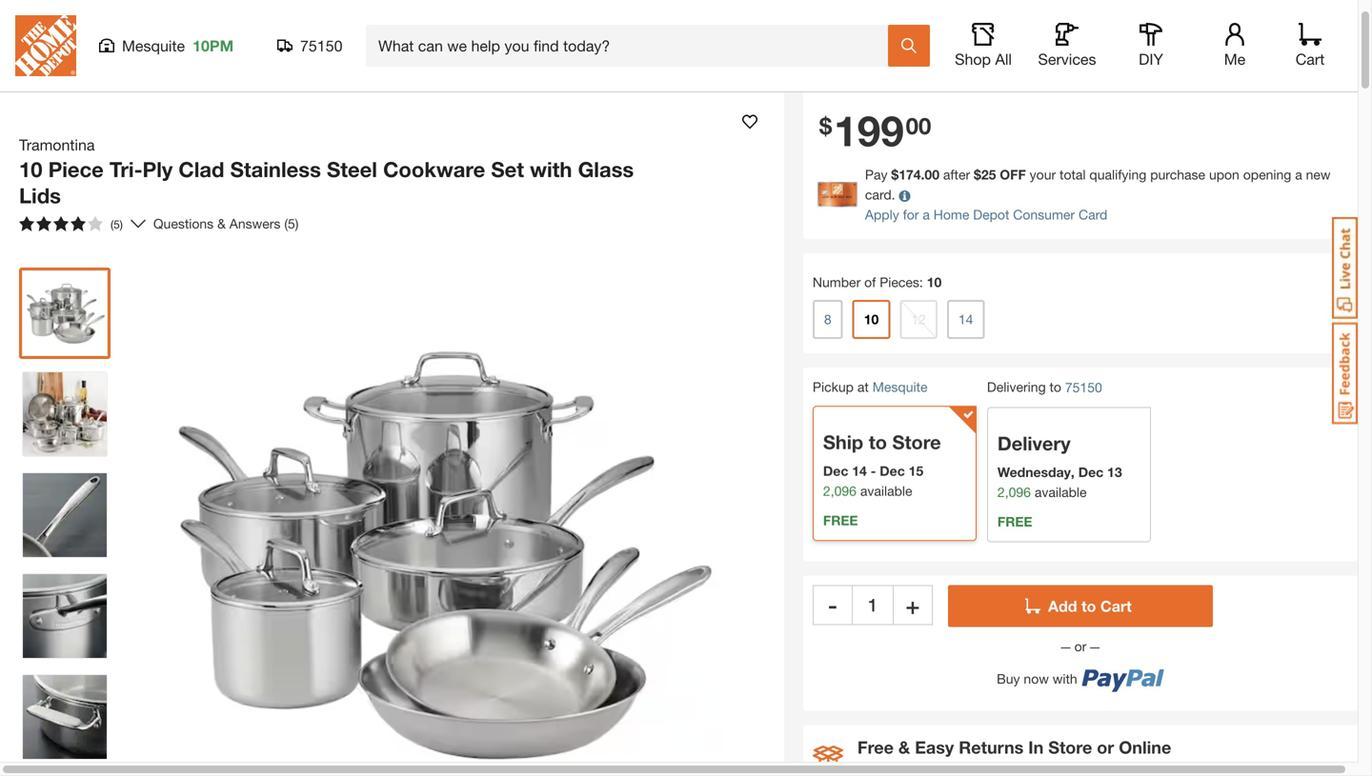 Task type: locate. For each thing, give the bounding box(es) containing it.
0 vertical spatial -
[[871, 463, 876, 478]]

store inside ship to store dec 14 - dec 15 2,096 available
[[893, 430, 941, 453]]

- left 15
[[871, 463, 876, 478]]

1 horizontal spatial store
[[1049, 738, 1093, 758]]

tramontina
[[19, 136, 95, 154]]

pot & pan sets link
[[312, 54, 415, 72]]

questions & answers (5)
[[153, 216, 299, 232]]

...
[[10, 57, 28, 72]]

tramontina link
[[19, 133, 102, 156]]

with
[[530, 157, 572, 182], [1053, 671, 1078, 687]]

icon image
[[813, 746, 844, 770]]

2,096 inside ship to store dec 14 - dec 15 2,096 available
[[823, 483, 857, 498]]

1 vertical spatial 10
[[927, 274, 942, 290]]

1 vertical spatial to
[[869, 430, 887, 453]]

buy now with
[[997, 671, 1078, 687]]

0 horizontal spatial 75150
[[300, 37, 343, 55]]

0 horizontal spatial 10
[[19, 157, 42, 182]]

75150 link
[[1066, 378, 1103, 398]]

sets
[[385, 54, 415, 72]]

2,096 inside delivery wednesday, dec 13 2,096 available
[[998, 485, 1031, 500]]

1 vertical spatial &
[[217, 216, 226, 232]]

0 vertical spatial 14
[[959, 312, 974, 327]]

to right add
[[1082, 597, 1097, 616]]

(5) right 4 stars image
[[111, 218, 123, 231]]

+ button
[[893, 586, 933, 626]]

2 horizontal spatial &
[[899, 738, 911, 758]]

dec left 13
[[1079, 464, 1104, 480]]

1 horizontal spatial with
[[1053, 671, 1078, 687]]

add to cart
[[1049, 597, 1132, 616]]

to inside ship to store dec 14 - dec 15 2,096 available
[[869, 430, 887, 453]]

0 vertical spatial 75150
[[300, 37, 343, 55]]

ship to store dec 14 - dec 15 2,096 available
[[823, 430, 941, 498]]

1 vertical spatial cart
[[1101, 597, 1132, 616]]

add to cart button
[[948, 586, 1213, 627]]

3 # from the left
[[1268, 53, 1274, 67]]

1 horizontal spatial (5)
[[284, 216, 299, 232]]

- left +
[[829, 592, 837, 619]]

your
[[1030, 167, 1056, 182]]

to left "75150" link
[[1050, 379, 1062, 395]]

a
[[1296, 167, 1303, 182], [923, 207, 930, 222]]

shop
[[955, 50, 991, 68]]

0 horizontal spatial 2,096
[[823, 483, 857, 498]]

free down the wednesday,
[[998, 514, 1033, 530]]

answers
[[230, 216, 281, 232]]

mesquite 10pm
[[122, 37, 234, 55]]

10 up lids
[[19, 157, 42, 182]]

to right ship
[[869, 430, 887, 453]]

# right internet
[[1008, 53, 1014, 67]]

0 vertical spatial a
[[1296, 167, 1303, 182]]

2 horizontal spatial $
[[974, 167, 982, 182]]

feedback link image
[[1333, 322, 1358, 425]]

cart right sku
[[1296, 50, 1325, 68]]

cookware left pot
[[223, 54, 293, 72]]

2 horizontal spatial dec
[[1079, 464, 1104, 480]]

10 right :
[[927, 274, 942, 290]]

wednesday,
[[998, 464, 1075, 480]]

cookware
[[223, 54, 293, 72], [383, 157, 485, 182]]

free
[[823, 512, 858, 528], [998, 514, 1033, 530]]

2,096 down the wednesday,
[[998, 485, 1031, 500]]

# right sku
[[1268, 53, 1274, 67]]

2 vertical spatial 10
[[864, 312, 879, 327]]

4 stars image
[[19, 216, 103, 232]]

with right now in the right bottom of the page
[[1053, 671, 1078, 687]]

services
[[1039, 50, 1097, 68]]

13
[[1108, 464, 1123, 480]]

$ 199 00
[[820, 105, 932, 155]]

... button
[[10, 51, 28, 78]]

stainless
[[230, 157, 321, 182]]

add
[[1049, 597, 1078, 616]]

dec left 15
[[880, 463, 905, 478]]

1 horizontal spatial free
[[998, 514, 1033, 530]]

# right model
[[1117, 53, 1124, 67]]

1 vertical spatial -
[[829, 592, 837, 619]]

None field
[[853, 586, 893, 626]]

store up 15
[[893, 430, 941, 453]]

0 horizontal spatial #
[[1008, 53, 1014, 67]]

10 down of
[[864, 312, 879, 327]]

1 vertical spatial 75150
[[1066, 380, 1103, 395]]

free down ship to store dec 14 - dec 15 2,096 available
[[823, 512, 858, 528]]

10pm
[[193, 37, 234, 55]]

with right set
[[530, 157, 572, 182]]

2 horizontal spatial 10
[[927, 274, 942, 290]]

0 horizontal spatial a
[[923, 207, 930, 222]]

$ left 199
[[820, 112, 832, 139]]

80116/1011ds
[[1127, 53, 1203, 67]]

1 vertical spatial cookware
[[383, 157, 485, 182]]

available down the wednesday,
[[1035, 485, 1087, 500]]

1 horizontal spatial mesquite
[[873, 379, 928, 395]]

1 vertical spatial with
[[1053, 671, 1078, 687]]

2 horizontal spatial #
[[1268, 53, 1274, 67]]

1 horizontal spatial available
[[1035, 485, 1087, 500]]

opening
[[1244, 167, 1292, 182]]

pickup at mesquite
[[813, 379, 928, 395]]

after
[[944, 167, 971, 182]]

or left "online"
[[1097, 738, 1115, 758]]

0 horizontal spatial (5)
[[111, 218, 123, 231]]

dec down ship
[[823, 463, 849, 478]]

$
[[820, 112, 832, 139], [892, 167, 899, 182], [974, 167, 982, 182]]

0 vertical spatial store
[[1211, 53, 1238, 67]]

$ right pay at the top right of page
[[892, 167, 899, 182]]

0 horizontal spatial $
[[820, 112, 832, 139]]

available down 15
[[861, 483, 913, 498]]

total
[[1060, 167, 1086, 182]]

What can we help you find today? search field
[[378, 26, 887, 66]]

14 inside ship to store dec 14 - dec 15 2,096 available
[[852, 463, 867, 478]]

a left new
[[1296, 167, 1303, 182]]

piece
[[48, 157, 104, 182]]

ply
[[143, 157, 173, 182]]

0 horizontal spatial store
[[893, 430, 941, 453]]

- button
[[813, 586, 853, 626]]

2 vertical spatial store
[[1049, 738, 1093, 758]]

2 vertical spatial &
[[899, 738, 911, 758]]

1 vertical spatial store
[[893, 430, 941, 453]]

all
[[996, 50, 1012, 68]]

14 down ship
[[852, 463, 867, 478]]

2,096 down ship
[[823, 483, 857, 498]]

(5) right answers
[[284, 216, 299, 232]]

mesquite right at
[[873, 379, 928, 395]]

0 vertical spatial cookware
[[223, 54, 293, 72]]

buy now with button
[[948, 657, 1213, 693]]

0 horizontal spatial 14
[[852, 463, 867, 478]]

& left answers
[[217, 216, 226, 232]]

0 vertical spatial 10
[[19, 157, 42, 182]]

stainless steel tramontina pot pan sets 80116 1011ds 64.0 image
[[23, 272, 107, 356]]

dec inside delivery wednesday, dec 13 2,096 available
[[1079, 464, 1104, 480]]

0 vertical spatial to
[[1050, 379, 1062, 395]]

1 horizontal spatial 75150
[[1066, 380, 1103, 395]]

1 horizontal spatial to
[[1050, 379, 1062, 395]]

1 horizontal spatial 10
[[864, 312, 879, 327]]

1 vertical spatial or
[[1097, 738, 1115, 758]]

at
[[858, 379, 869, 395]]

1 horizontal spatial #
[[1117, 53, 1124, 67]]

2 vertical spatial to
[[1082, 597, 1097, 616]]

pot & pan sets
[[312, 54, 415, 72]]

1 # from the left
[[1008, 53, 1014, 67]]

$ right the after
[[974, 167, 982, 182]]

mesquite
[[122, 37, 185, 55], [873, 379, 928, 395]]

1 horizontal spatial cookware
[[383, 157, 485, 182]]

0 horizontal spatial to
[[869, 430, 887, 453]]

1 horizontal spatial 2,096
[[998, 485, 1031, 500]]

1 horizontal spatial 14
[[959, 312, 974, 327]]

& right pot
[[340, 54, 350, 72]]

0 horizontal spatial free
[[823, 512, 858, 528]]

cookware left set
[[383, 157, 485, 182]]

2 horizontal spatial store
[[1211, 53, 1238, 67]]

card
[[1079, 207, 1108, 222]]

75150
[[300, 37, 343, 55], [1066, 380, 1103, 395]]

1 horizontal spatial $
[[892, 167, 899, 182]]

1 vertical spatial mesquite
[[873, 379, 928, 395]]

or up buy now with button
[[1071, 639, 1091, 655]]

store left sku
[[1211, 53, 1238, 67]]

0 horizontal spatial with
[[530, 157, 572, 182]]

to
[[1050, 379, 1062, 395], [869, 430, 887, 453], [1082, 597, 1097, 616]]

(5) link
[[11, 209, 146, 239]]

mesquite left "10pm"
[[122, 37, 185, 55]]

free & easy returns in store or online
[[858, 738, 1172, 758]]

pickup
[[813, 379, 854, 395]]

14 button
[[947, 300, 985, 339]]

1 horizontal spatial &
[[340, 54, 350, 72]]

& right free
[[899, 738, 911, 758]]

0 horizontal spatial -
[[829, 592, 837, 619]]

cart
[[1296, 50, 1325, 68], [1101, 597, 1132, 616]]

0 horizontal spatial available
[[861, 483, 913, 498]]

0 vertical spatial &
[[340, 54, 350, 72]]

/
[[36, 56, 40, 71]]

1 horizontal spatial a
[[1296, 167, 1303, 182]]

1 horizontal spatial -
[[871, 463, 876, 478]]

+
[[906, 592, 920, 619]]

0 horizontal spatial cart
[[1101, 597, 1132, 616]]

75150 right delivering
[[1066, 380, 1103, 395]]

new
[[1306, 167, 1331, 182]]

0 horizontal spatial or
[[1071, 639, 1091, 655]]

cart right add
[[1101, 597, 1132, 616]]

to inside the delivering to 75150
[[1050, 379, 1062, 395]]

0 horizontal spatial mesquite
[[122, 37, 185, 55]]

1 horizontal spatial cart
[[1296, 50, 1325, 68]]

14 right 12
[[959, 312, 974, 327]]

$ inside $ 199 00
[[820, 112, 832, 139]]

/ kitchen
[[36, 54, 99, 72]]

2 # from the left
[[1117, 53, 1124, 67]]

0 vertical spatial with
[[530, 157, 572, 182]]

2,096
[[823, 483, 857, 498], [998, 485, 1031, 500]]

0 horizontal spatial &
[[217, 216, 226, 232]]

store right in
[[1049, 738, 1093, 758]]

buy
[[997, 671, 1020, 687]]

75150 inside button
[[300, 37, 343, 55]]

10
[[19, 157, 42, 182], [927, 274, 942, 290], [864, 312, 879, 327]]

kitchenware
[[119, 54, 204, 72]]

174.00
[[899, 167, 940, 182]]

0 horizontal spatial cookware
[[223, 54, 293, 72]]

2 horizontal spatial to
[[1082, 597, 1097, 616]]

home
[[934, 207, 970, 222]]

in
[[1029, 738, 1044, 758]]

1 horizontal spatial or
[[1097, 738, 1115, 758]]

14 inside button
[[959, 312, 974, 327]]

available inside ship to store dec 14 - dec 15 2,096 available
[[861, 483, 913, 498]]

10 button
[[853, 300, 891, 339]]

(5)
[[284, 216, 299, 232], [111, 218, 123, 231]]

75150 left pan
[[300, 37, 343, 55]]

10 inside button
[[864, 312, 879, 327]]

1 vertical spatial 14
[[852, 463, 867, 478]]

lids
[[19, 183, 61, 208]]

a right for
[[923, 207, 930, 222]]

& for questions
[[217, 216, 226, 232]]

0 vertical spatial cart
[[1296, 50, 1325, 68]]

to inside button
[[1082, 597, 1097, 616]]



Task type: vqa. For each thing, say whether or not it's contained in the screenshot.
"ADD" related to Add to Cart button under 46
no



Task type: describe. For each thing, give the bounding box(es) containing it.
324722162
[[1017, 53, 1075, 67]]

diy button
[[1121, 23, 1182, 69]]

10 inside "tramontina 10 piece tri-ply clad stainless steel cookware set with glass lids"
[[19, 157, 42, 182]]

8
[[824, 312, 832, 327]]

cart inside add to cart button
[[1101, 597, 1132, 616]]

(5) button
[[11, 209, 130, 239]]

now
[[1024, 671, 1049, 687]]

card.
[[865, 187, 896, 202]]

cookware inside "tramontina 10 piece tri-ply clad stainless steel cookware set with glass lids"
[[383, 157, 485, 182]]

questions
[[153, 216, 214, 232]]

25
[[982, 167, 996, 182]]

0 horizontal spatial dec
[[823, 463, 849, 478]]

:
[[920, 274, 924, 290]]

& for free
[[899, 738, 911, 758]]

available inside delivery wednesday, dec 13 2,096 available
[[1035, 485, 1087, 500]]

online
[[1119, 738, 1172, 758]]

kitchenware link
[[119, 54, 204, 72]]

kitchen
[[48, 54, 99, 72]]

the home depot logo image
[[15, 15, 76, 76]]

me button
[[1205, 23, 1266, 69]]

glass
[[578, 157, 634, 182]]

steel
[[327, 157, 377, 182]]

with inside buy now with button
[[1053, 671, 1078, 687]]

8 button
[[813, 300, 843, 339]]

75150 button
[[277, 36, 343, 55]]

easy
[[915, 738, 954, 758]]

stainless steel tramontina pot pan sets 80116 1011ds a0.3 image
[[23, 575, 107, 659]]

me
[[1225, 50, 1246, 68]]

a inside your total qualifying purchase upon opening a new card.
[[1296, 167, 1303, 182]]

services button
[[1037, 23, 1098, 69]]

apply for a home depot consumer card
[[865, 207, 1108, 222]]

pay
[[865, 167, 888, 182]]

model
[[1082, 53, 1114, 67]]

upon
[[1210, 167, 1240, 182]]

75150 inside the delivering to 75150
[[1066, 380, 1103, 395]]

diy
[[1139, 50, 1164, 68]]

depot
[[973, 207, 1010, 222]]

00
[[906, 112, 932, 139]]

0 vertical spatial or
[[1071, 639, 1091, 655]]

shop all
[[955, 50, 1012, 68]]

pieces
[[880, 274, 920, 290]]

purchase
[[1151, 167, 1206, 182]]

kitchen link
[[48, 54, 99, 72]]

apply now image
[[818, 182, 865, 207]]

returns
[[959, 738, 1024, 758]]

12 button
[[900, 300, 938, 339]]

tramontina 10 piece tri-ply clad stainless steel cookware set with glass lids
[[19, 136, 634, 208]]

of
[[865, 274, 876, 290]]

off
[[1000, 167, 1026, 182]]

to for 75150
[[1050, 379, 1062, 395]]

ship
[[823, 430, 864, 453]]

0 vertical spatial mesquite
[[122, 37, 185, 55]]

free for to
[[823, 512, 858, 528]]

to for cart
[[1082, 597, 1097, 616]]

stainless steel tramontina pot pan sets 80116 1011ds 40.2 image
[[23, 474, 107, 558]]

stainless steel tramontina pot pan sets 80116 1011ds e1.1 image
[[23, 373, 107, 457]]

(5) inside button
[[111, 218, 123, 231]]

free for wednesday,
[[998, 514, 1033, 530]]

with inside "tramontina 10 piece tri-ply clad stainless steel cookware set with glass lids"
[[530, 157, 572, 182]]

& for pot
[[340, 54, 350, 72]]

internet # 324722162 model # 80116/1011ds store sku # 1009296982
[[965, 53, 1341, 67]]

stainless steel tramontina pot pan sets 80116 1011ds 66.4 image
[[23, 676, 107, 760]]

1009296982
[[1278, 53, 1341, 67]]

apply for a home depot consumer card link
[[865, 207, 1108, 222]]

delivery
[[998, 432, 1071, 455]]

number of pieces : 10
[[813, 274, 942, 290]]

sku
[[1242, 53, 1265, 67]]

1 horizontal spatial dec
[[880, 463, 905, 478]]

1 vertical spatial a
[[923, 207, 930, 222]]

pot
[[312, 54, 336, 72]]

set
[[491, 157, 524, 182]]

pan
[[354, 54, 380, 72]]

- inside button
[[829, 592, 837, 619]]

to for store
[[869, 430, 887, 453]]

consumer
[[1014, 207, 1075, 222]]

clad
[[179, 157, 224, 182]]

live chat image
[[1333, 217, 1358, 319]]

15
[[909, 463, 924, 478]]

tri-
[[110, 157, 143, 182]]

mesquite button
[[873, 379, 928, 395]]

cart link
[[1290, 23, 1332, 69]]

info image
[[899, 190, 911, 202]]

12
[[912, 312, 926, 327]]

apply
[[865, 207, 900, 222]]

delivering
[[987, 379, 1046, 395]]

free
[[858, 738, 894, 758]]

cart inside cart link
[[1296, 50, 1325, 68]]

your total qualifying purchase upon opening a new card.
[[865, 167, 1331, 202]]

- inside ship to store dec 14 - dec 15 2,096 available
[[871, 463, 876, 478]]

pay $ 174.00 after $ 25 off
[[865, 167, 1026, 182]]

delivery wednesday, dec 13 2,096 available
[[998, 432, 1123, 500]]

199
[[834, 105, 904, 155]]



